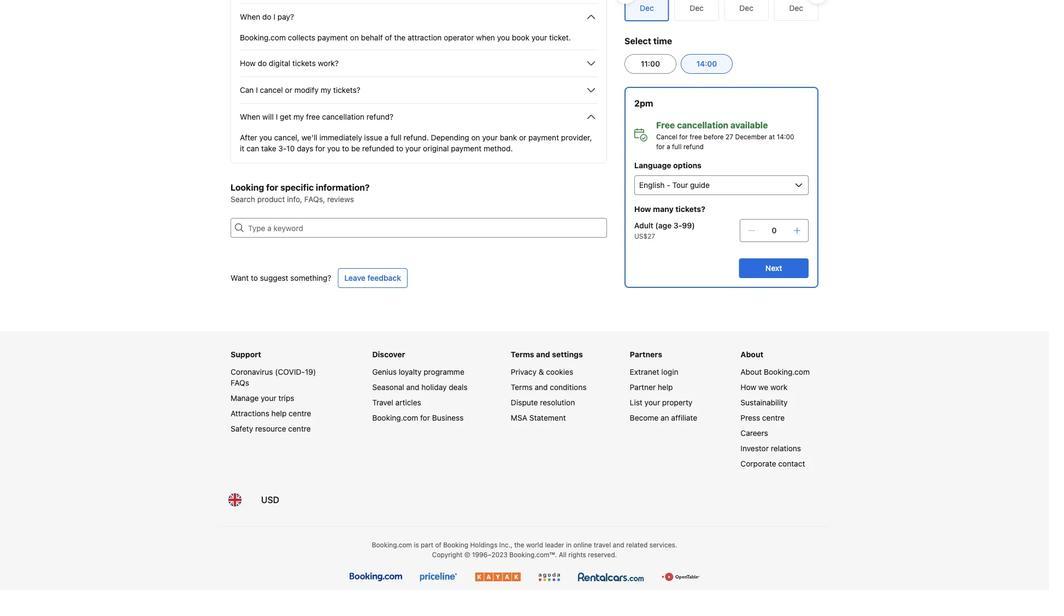 Task type: locate. For each thing, give the bounding box(es) containing it.
for inside after you cancel, we'll immediately issue a full refund. depending on your bank or payment provider, it can take 3-10 days for you to be refunded to your original payment method.
[[315, 144, 325, 153]]

when will i get my free cancellation refund? button
[[240, 110, 598, 124]]

0 horizontal spatial tickets?
[[333, 86, 361, 95]]

your up attractions help centre link
[[261, 394, 276, 403]]

tickets? down work?
[[333, 86, 361, 95]]

support
[[231, 350, 261, 359]]

1 vertical spatial free
[[690, 133, 702, 140]]

2 when from the top
[[240, 112, 260, 121]]

free
[[656, 120, 675, 130]]

a down 'cancel'
[[667, 143, 670, 150]]

payment left provider,
[[529, 133, 559, 142]]

business
[[432, 414, 464, 423]]

0 vertical spatial free
[[306, 112, 320, 121]]

0 horizontal spatial cancellation
[[322, 112, 365, 121]]

a right issue
[[385, 133, 389, 142]]

to right refunded
[[396, 144, 403, 153]]

0 horizontal spatial the
[[394, 33, 406, 42]]

1 vertical spatial help
[[271, 409, 287, 418]]

and right travel
[[613, 541, 625, 549]]

pay?
[[278, 12, 294, 21]]

my right modify on the left of the page
[[321, 86, 331, 95]]

rentalcars image
[[578, 573, 644, 582], [578, 573, 644, 582]]

attractions
[[231, 409, 269, 418]]

0 horizontal spatial free
[[306, 112, 320, 121]]

1 vertical spatial terms
[[511, 383, 533, 392]]

i left pay?
[[274, 12, 276, 21]]

0 vertical spatial tickets?
[[333, 86, 361, 95]]

sustainability
[[741, 398, 788, 407]]

full left refund.
[[391, 133, 402, 142]]

1 vertical spatial the
[[514, 541, 524, 549]]

how inside how do digital tickets work? dropdown button
[[240, 59, 256, 68]]

my right get
[[294, 112, 304, 121]]

seasonal and holiday deals link
[[372, 383, 468, 392]]

help
[[658, 383, 673, 392], [271, 409, 287, 418]]

3- right (age
[[674, 221, 682, 230]]

something?
[[290, 274, 331, 283]]

days
[[297, 144, 313, 153]]

do left pay?
[[262, 12, 272, 21]]

travel
[[372, 398, 393, 407]]

booking.com is part of booking holdings inc., the world leader in online travel and related services. copyright © 1996–2023 booking.com™. all rights reserved.
[[372, 541, 677, 559]]

booking.com for booking.com for business
[[372, 414, 418, 423]]

0 vertical spatial my
[[321, 86, 331, 95]]

for left business
[[420, 414, 430, 423]]

about for about
[[741, 350, 764, 359]]

how for how we work
[[741, 383, 757, 392]]

of inside booking.com is part of booking holdings inc., the world leader in online travel and related services. copyright © 1996–2023 booking.com™. all rights reserved.
[[435, 541, 442, 549]]

centre
[[289, 409, 311, 418], [762, 414, 785, 423], [288, 424, 311, 433]]

cancellation up immediately
[[322, 112, 365, 121]]

1 vertical spatial or
[[519, 133, 527, 142]]

select
[[625, 36, 651, 46]]

1 horizontal spatial how
[[635, 205, 651, 214]]

when
[[476, 33, 495, 42]]

online
[[574, 541, 592, 549]]

1 vertical spatial about
[[741, 368, 762, 377]]

0 horizontal spatial how
[[240, 59, 256, 68]]

1 when from the top
[[240, 12, 260, 21]]

help down trips
[[271, 409, 287, 418]]

2 vertical spatial payment
[[451, 144, 482, 153]]

depending
[[431, 133, 469, 142]]

to right want
[[251, 274, 258, 283]]

1 horizontal spatial dec
[[740, 4, 754, 13]]

resource
[[255, 424, 286, 433]]

at
[[769, 133, 775, 140]]

booking.com down "when do i pay?"
[[240, 33, 286, 42]]

free inside free cancellation available cancel for free before 27 december at 14:00 for a full refund
[[690, 133, 702, 140]]

get
[[280, 112, 291, 121]]

terms for terms and conditions
[[511, 383, 533, 392]]

booking.com for booking.com is part of booking holdings inc., the world leader in online travel and related services. copyright © 1996–2023 booking.com™. all rights reserved.
[[372, 541, 412, 549]]

3- down cancel,
[[278, 144, 287, 153]]

booking.com left is on the bottom left of page
[[372, 541, 412, 549]]

1 vertical spatial full
[[672, 143, 682, 150]]

0 horizontal spatial 3-
[[278, 144, 287, 153]]

99)
[[682, 221, 695, 230]]

of right part
[[435, 541, 442, 549]]

0 vertical spatial a
[[385, 133, 389, 142]]

terms up privacy
[[511, 350, 534, 359]]

your down partner help on the bottom
[[645, 398, 660, 407]]

free up refund
[[690, 133, 702, 140]]

terms down privacy
[[511, 383, 533, 392]]

cancellation up before
[[677, 120, 729, 130]]

0 horizontal spatial full
[[391, 133, 402, 142]]

all
[[559, 551, 567, 559]]

corporate contact link
[[741, 459, 805, 468]]

i
[[274, 12, 276, 21], [256, 86, 258, 95], [276, 112, 278, 121]]

3-
[[278, 144, 287, 153], [674, 221, 682, 230]]

services.
[[650, 541, 677, 549]]

product
[[257, 195, 285, 204]]

on inside after you cancel, we'll immediately issue a full refund. depending on your bank or payment provider, it can take 3-10 days for you to be refunded to your original payment method.
[[471, 133, 480, 142]]

how left "we"
[[741, 383, 757, 392]]

refunded
[[362, 144, 394, 153]]

the left attraction
[[394, 33, 406, 42]]

1 vertical spatial when
[[240, 112, 260, 121]]

and for conditions
[[535, 383, 548, 392]]

1 horizontal spatial 14:00
[[777, 133, 795, 140]]

payment up work?
[[317, 33, 348, 42]]

of
[[385, 33, 392, 42], [435, 541, 442, 549]]

issue
[[364, 133, 383, 142]]

contact
[[779, 459, 805, 468]]

0 horizontal spatial or
[[285, 86, 292, 95]]

careers
[[741, 429, 768, 438]]

2pm
[[635, 98, 653, 108]]

to
[[342, 144, 349, 153], [396, 144, 403, 153], [251, 274, 258, 283]]

be
[[351, 144, 360, 153]]

0 horizontal spatial payment
[[317, 33, 348, 42]]

you left book
[[497, 33, 510, 42]]

1 horizontal spatial dec button
[[724, 0, 769, 21]]

available
[[731, 120, 768, 130]]

can i cancel or modify my tickets? button
[[240, 84, 598, 97]]

when
[[240, 12, 260, 21], [240, 112, 260, 121]]

we
[[759, 383, 769, 392]]

payment down depending
[[451, 144, 482, 153]]

on right depending
[[471, 133, 480, 142]]

i right will
[[276, 112, 278, 121]]

my
[[321, 86, 331, 95], [294, 112, 304, 121]]

and for holiday
[[406, 383, 420, 392]]

0 horizontal spatial 14:00
[[697, 59, 717, 68]]

safety resource centre
[[231, 424, 311, 433]]

0 vertical spatial 14:00
[[697, 59, 717, 68]]

1 horizontal spatial full
[[672, 143, 682, 150]]

1 vertical spatial 14:00
[[777, 133, 795, 140]]

booking.com inside booking.com is part of booking holdings inc., the world leader in online travel and related services. copyright © 1996–2023 booking.com™. all rights reserved.
[[372, 541, 412, 549]]

0 horizontal spatial my
[[294, 112, 304, 121]]

kayak image
[[475, 573, 521, 582], [475, 573, 521, 582]]

1 vertical spatial on
[[471, 133, 480, 142]]

when inside when do i pay? dropdown button
[[240, 12, 260, 21]]

do for how
[[258, 59, 267, 68]]

affiliate
[[671, 414, 698, 423]]

method.
[[484, 144, 513, 153]]

0 vertical spatial full
[[391, 133, 402, 142]]

0 vertical spatial when
[[240, 12, 260, 21]]

reviews
[[327, 195, 354, 204]]

free up 'we'll'
[[306, 112, 320, 121]]

or right cancel
[[285, 86, 292, 95]]

settings
[[552, 350, 583, 359]]

1 horizontal spatial the
[[514, 541, 524, 549]]

booking.com down travel articles link
[[372, 414, 418, 423]]

0 vertical spatial help
[[658, 383, 673, 392]]

your up 'method.'
[[482, 133, 498, 142]]

info,
[[287, 195, 302, 204]]

1 horizontal spatial of
[[435, 541, 442, 549]]

investor
[[741, 444, 769, 453]]

or inside dropdown button
[[285, 86, 292, 95]]

0 vertical spatial how
[[240, 59, 256, 68]]

1 horizontal spatial free
[[690, 133, 702, 140]]

your down refund.
[[405, 144, 421, 153]]

2 terms from the top
[[511, 383, 533, 392]]

0 vertical spatial i
[[274, 12, 276, 21]]

1 vertical spatial 3-
[[674, 221, 682, 230]]

safety
[[231, 424, 253, 433]]

booking.com
[[240, 33, 286, 42], [764, 368, 810, 377], [372, 414, 418, 423], [372, 541, 412, 549]]

2 horizontal spatial you
[[497, 33, 510, 42]]

extranet login link
[[630, 368, 679, 377]]

1 horizontal spatial a
[[667, 143, 670, 150]]

you up take
[[259, 133, 272, 142]]

booking.com for business link
[[372, 414, 464, 423]]

1 horizontal spatial on
[[471, 133, 480, 142]]

list your property
[[630, 398, 693, 407]]

0 vertical spatial on
[[350, 33, 359, 42]]

dec button
[[675, 0, 719, 21], [724, 0, 769, 21], [774, 0, 819, 21]]

discover
[[372, 350, 405, 359]]

region
[[616, 0, 828, 26]]

1 horizontal spatial payment
[[451, 144, 482, 153]]

0 vertical spatial or
[[285, 86, 292, 95]]

for up 'product'
[[266, 182, 278, 193]]

1 about from the top
[[741, 350, 764, 359]]

2 dec from the left
[[740, 4, 754, 13]]

when inside 'when will i get my free cancellation refund?' dropdown button
[[240, 112, 260, 121]]

is
[[414, 541, 419, 549]]

1 vertical spatial do
[[258, 59, 267, 68]]

partners
[[630, 350, 662, 359]]

2 horizontal spatial payment
[[529, 133, 559, 142]]

when left will
[[240, 112, 260, 121]]

msa statement
[[511, 414, 566, 423]]

1 dec from the left
[[690, 4, 704, 13]]

when do i pay?
[[240, 12, 294, 21]]

2 vertical spatial i
[[276, 112, 278, 121]]

Type a keyword field
[[244, 218, 607, 238]]

booking.com for booking.com collects payment on behalf of the attraction operator when you book your ticket.
[[240, 33, 286, 42]]

centre for attractions help centre
[[289, 409, 311, 418]]

when left pay?
[[240, 12, 260, 21]]

1 vertical spatial payment
[[529, 133, 559, 142]]

how up the adult in the top of the page
[[635, 205, 651, 214]]

next
[[766, 264, 783, 273]]

2 horizontal spatial how
[[741, 383, 757, 392]]

manage your trips link
[[231, 394, 294, 403]]

0 horizontal spatial help
[[271, 409, 287, 418]]

full down 'cancel'
[[672, 143, 682, 150]]

full inside free cancellation available cancel for free before 27 december at 14:00 for a full refund
[[672, 143, 682, 150]]

of right behalf
[[385, 33, 392, 42]]

0 vertical spatial terms
[[511, 350, 534, 359]]

1 horizontal spatial tickets?
[[676, 205, 706, 214]]

0 horizontal spatial to
[[251, 274, 258, 283]]

1 horizontal spatial you
[[327, 144, 340, 153]]

tickets? inside dropdown button
[[333, 86, 361, 95]]

1 horizontal spatial help
[[658, 383, 673, 392]]

and inside booking.com is part of booking holdings inc., the world leader in online travel and related services. copyright © 1996–2023 booking.com™. all rights reserved.
[[613, 541, 625, 549]]

1 vertical spatial a
[[667, 143, 670, 150]]

centre right resource
[[288, 424, 311, 433]]

become an affiliate
[[630, 414, 698, 423]]

press centre
[[741, 414, 785, 423]]

cancel,
[[274, 133, 300, 142]]

help for attractions
[[271, 409, 287, 418]]

help up the list your property at the right of page
[[658, 383, 673, 392]]

travel
[[594, 541, 611, 549]]

you down immediately
[[327, 144, 340, 153]]

agoda image
[[538, 573, 561, 582]]

cancellation inside free cancellation available cancel for free before 27 december at 14:00 for a full refund
[[677, 120, 729, 130]]

0 vertical spatial payment
[[317, 33, 348, 42]]

0 horizontal spatial dec button
[[675, 0, 719, 21]]

2 horizontal spatial dec
[[790, 4, 804, 13]]

0 horizontal spatial dec
[[690, 4, 704, 13]]

how do digital tickets work?
[[240, 59, 339, 68]]

1 vertical spatial of
[[435, 541, 442, 549]]

the right 'inc.,'
[[514, 541, 524, 549]]

i right can
[[256, 86, 258, 95]]

investor relations link
[[741, 444, 801, 453]]

11:00
[[641, 59, 660, 68]]

tickets? up 99)
[[676, 205, 706, 214]]

0 horizontal spatial a
[[385, 133, 389, 142]]

2 horizontal spatial dec button
[[774, 0, 819, 21]]

priceline.com image
[[420, 573, 457, 582], [420, 573, 457, 582]]

about up about booking.com link
[[741, 350, 764, 359]]

language options
[[635, 161, 702, 170]]

0 vertical spatial about
[[741, 350, 764, 359]]

0 horizontal spatial of
[[385, 33, 392, 42]]

do
[[262, 12, 272, 21], [258, 59, 267, 68]]

bank
[[500, 133, 517, 142]]

attraction
[[408, 33, 442, 42]]

booking.com up work
[[764, 368, 810, 377]]

0 vertical spatial do
[[262, 12, 272, 21]]

1 terms from the top
[[511, 350, 534, 359]]

do left digital
[[258, 59, 267, 68]]

2 about from the top
[[741, 368, 762, 377]]

dispute resolution link
[[511, 398, 575, 407]]

1 horizontal spatial cancellation
[[677, 120, 729, 130]]

1 vertical spatial how
[[635, 205, 651, 214]]

about up "we"
[[741, 368, 762, 377]]

centre for safety resource centre
[[288, 424, 311, 433]]

opentable image
[[662, 573, 700, 582], [662, 573, 700, 582]]

how up can
[[240, 59, 256, 68]]

to left be
[[342, 144, 349, 153]]

terms
[[511, 350, 534, 359], [511, 383, 533, 392]]

seasonal and holiday deals
[[372, 383, 468, 392]]

and down loyalty
[[406, 383, 420, 392]]

and down & on the bottom of page
[[535, 383, 548, 392]]

booking.com image
[[350, 573, 402, 582], [350, 573, 402, 582]]

centre down trips
[[289, 409, 311, 418]]

1 horizontal spatial 3-
[[674, 221, 682, 230]]

or right bank
[[519, 133, 527, 142]]

1 vertical spatial my
[[294, 112, 304, 121]]

1 vertical spatial you
[[259, 133, 272, 142]]

for right "days" at left top
[[315, 144, 325, 153]]

free inside dropdown button
[[306, 112, 320, 121]]

0 vertical spatial 3-
[[278, 144, 287, 153]]

and up privacy & cookies link
[[536, 350, 550, 359]]

on left behalf
[[350, 33, 359, 42]]

1 horizontal spatial or
[[519, 133, 527, 142]]

how
[[240, 59, 256, 68], [635, 205, 651, 214], [741, 383, 757, 392]]

14:00 inside free cancellation available cancel for free before 27 december at 14:00 for a full refund
[[777, 133, 795, 140]]

2 vertical spatial how
[[741, 383, 757, 392]]

attractions help centre
[[231, 409, 311, 418]]



Task type: describe. For each thing, give the bounding box(es) containing it.
dispute
[[511, 398, 538, 407]]

part
[[421, 541, 433, 549]]

terms for terms and settings
[[511, 350, 534, 359]]

work
[[771, 383, 788, 392]]

1 horizontal spatial to
[[342, 144, 349, 153]]

when do i pay? button
[[240, 10, 598, 24]]

booking.com™.
[[510, 551, 557, 559]]

next button
[[739, 259, 809, 278]]

2 vertical spatial you
[[327, 144, 340, 153]]

digital
[[269, 59, 290, 68]]

after
[[240, 133, 257, 142]]

immediately
[[320, 133, 362, 142]]

and for settings
[[536, 350, 550, 359]]

extranet login
[[630, 368, 679, 377]]

when for when will i get my free cancellation refund?
[[240, 112, 260, 121]]

leave feedback button
[[338, 268, 408, 288]]

leave feedback
[[345, 274, 401, 283]]

want to suggest something?
[[231, 274, 331, 283]]

1 horizontal spatial my
[[321, 86, 331, 95]]

do for when
[[262, 12, 272, 21]]

0 vertical spatial the
[[394, 33, 406, 42]]

0 vertical spatial of
[[385, 33, 392, 42]]

many
[[653, 205, 674, 214]]

refund.
[[404, 133, 429, 142]]

conditions
[[550, 383, 587, 392]]

time
[[654, 36, 672, 46]]

full inside after you cancel, we'll immediately issue a full refund. depending on your bank or payment provider, it can take 3-10 days for you to be refunded to your original payment method.
[[391, 133, 402, 142]]

how we work
[[741, 383, 788, 392]]

reserved.
[[588, 551, 617, 559]]

a inside free cancellation available cancel for free before 27 december at 14:00 for a full refund
[[667, 143, 670, 150]]

&
[[539, 368, 544, 377]]

0 horizontal spatial on
[[350, 33, 359, 42]]

manage
[[231, 394, 259, 403]]

select time
[[625, 36, 672, 46]]

0 horizontal spatial you
[[259, 133, 272, 142]]

loyalty
[[399, 368, 422, 377]]

help for partner
[[658, 383, 673, 392]]

the inside booking.com is part of booking holdings inc., the world leader in online travel and related services. copyright © 1996–2023 booking.com™. all rights reserved.
[[514, 541, 524, 549]]

faqs
[[231, 379, 249, 388]]

login
[[662, 368, 679, 377]]

1 dec button from the left
[[675, 0, 719, 21]]

ticket.
[[549, 33, 571, 42]]

3 dec button from the left
[[774, 0, 819, 21]]

related
[[626, 541, 648, 549]]

©
[[464, 551, 470, 559]]

or inside after you cancel, we'll immediately issue a full refund. depending on your bank or payment provider, it can take 3-10 days for you to be refunded to your original payment method.
[[519, 133, 527, 142]]

when will i get my free cancellation refund?
[[240, 112, 394, 121]]

privacy & cookies
[[511, 368, 573, 377]]

can
[[240, 86, 254, 95]]

1 vertical spatial tickets?
[[676, 205, 706, 214]]

it
[[240, 144, 244, 153]]

msa
[[511, 414, 528, 423]]

list
[[630, 398, 643, 407]]

programme
[[424, 368, 465, 377]]

an
[[661, 414, 669, 423]]

terms and conditions link
[[511, 383, 587, 392]]

your right book
[[532, 33, 547, 42]]

travel articles link
[[372, 398, 421, 407]]

terms and settings
[[511, 350, 583, 359]]

partner help
[[630, 383, 673, 392]]

partner help link
[[630, 383, 673, 392]]

1996–2023
[[472, 551, 508, 559]]

press
[[741, 414, 760, 423]]

for up refund
[[679, 133, 688, 140]]

feedback
[[368, 274, 401, 283]]

how many tickets?
[[635, 205, 706, 214]]

agoda image
[[538, 573, 561, 582]]

privacy & cookies link
[[511, 368, 573, 377]]

adult
[[635, 221, 654, 230]]

before
[[704, 133, 724, 140]]

2 dec button from the left
[[724, 0, 769, 21]]

leave
[[345, 274, 366, 283]]

free for will
[[306, 112, 320, 121]]

leader
[[545, 541, 564, 549]]

original
[[423, 144, 449, 153]]

operator
[[444, 33, 474, 42]]

looking
[[231, 182, 264, 193]]

inc.,
[[499, 541, 513, 549]]

trips
[[279, 394, 294, 403]]

we'll
[[302, 133, 317, 142]]

copyright
[[432, 551, 463, 559]]

0 vertical spatial you
[[497, 33, 510, 42]]

rights
[[569, 551, 586, 559]]

safety resource centre link
[[231, 424, 311, 433]]

search
[[231, 195, 255, 204]]

1 vertical spatial i
[[256, 86, 258, 95]]

for down 'cancel'
[[656, 143, 665, 150]]

genius
[[372, 368, 397, 377]]

region containing dec
[[616, 0, 828, 26]]

after you cancel, we'll immediately issue a full refund. depending on your bank or payment provider, it can take 3-10 days for you to be refunded to your original payment method.
[[240, 133, 592, 153]]

cancellation inside dropdown button
[[322, 112, 365, 121]]

3 dec from the left
[[790, 4, 804, 13]]

how we work link
[[741, 383, 788, 392]]

terms and conditions
[[511, 383, 587, 392]]

how for how do digital tickets work?
[[240, 59, 256, 68]]

for inside looking for specific information? search product info, faqs, reviews
[[266, 182, 278, 193]]

free cancellation available cancel for free before 27 december at 14:00 for a full refund
[[656, 120, 795, 150]]

3- inside after you cancel, we'll immediately issue a full refund. depending on your bank or payment provider, it can take 3-10 days for you to be refunded to your original payment method.
[[278, 144, 287, 153]]

how for how many tickets?
[[635, 205, 651, 214]]

book
[[512, 33, 530, 42]]

booking
[[443, 541, 468, 549]]

msa statement link
[[511, 414, 566, 423]]

free for cancellation
[[690, 133, 702, 140]]

language
[[635, 161, 672, 170]]

looking for specific information? search product info, faqs, reviews
[[231, 182, 370, 204]]

about for about booking.com
[[741, 368, 762, 377]]

faqs,
[[304, 195, 325, 204]]

coronavirus
[[231, 368, 273, 377]]

2 horizontal spatial to
[[396, 144, 403, 153]]

when for when do i pay?
[[240, 12, 260, 21]]

i for do
[[274, 12, 276, 21]]

adult (age 3-99) us$27
[[635, 221, 695, 240]]

cancel
[[260, 86, 283, 95]]

coronavirus (covid-19) faqs link
[[231, 368, 316, 388]]

i for will
[[276, 112, 278, 121]]

centre down sustainability link
[[762, 414, 785, 423]]

modify
[[294, 86, 319, 95]]

3- inside adult (age 3-99) us$27
[[674, 221, 682, 230]]

extranet
[[630, 368, 660, 377]]

behalf
[[361, 33, 383, 42]]

a inside after you cancel, we'll immediately issue a full refund. depending on your bank or payment provider, it can take 3-10 days for you to be refunded to your original payment method.
[[385, 133, 389, 142]]



Task type: vqa. For each thing, say whether or not it's contained in the screenshot.


